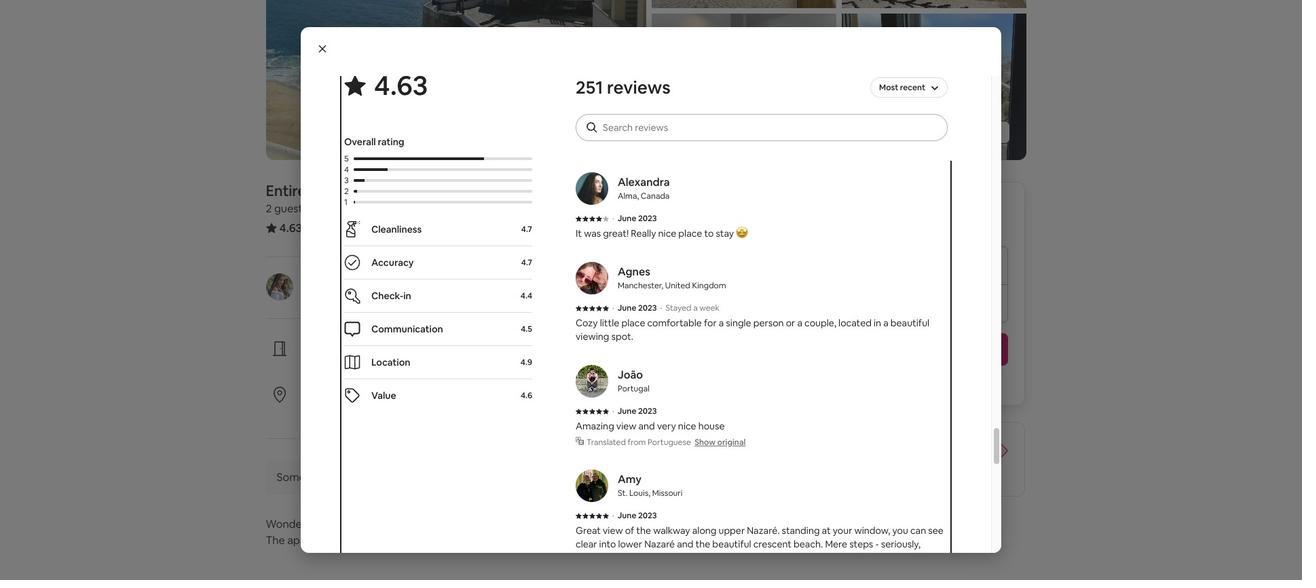 Task type: describe. For each thing, give the bounding box(es) containing it.
is
[[614, 566, 620, 578]]

nazaré,
[[397, 181, 449, 200]]

steps
[[850, 539, 874, 551]]

view.
[[910, 566, 932, 578]]

in up yourself
[[366, 340, 375, 355]]

4.7 for accuracy
[[522, 257, 532, 268]]

and inside wonderful ocean-facing frontline apartment. the apartment enjoys a unique view of the sea and nazareth.
[[499, 534, 518, 548]]

cozy little place comfortable for a single person or a couple, located in a beautiful viewing spot.
[[576, 317, 930, 343]]

of inside great view of the walkway along upper nazaré. standing at your window, you can see clear into lower nazaré and the beautiful crescent beach. mere steps - seriously, count them - to the plaza and shops, restaurants. the unit is a two-story, lovely apartment with a delightful, firm bed that has a view.
[[625, 525, 635, 537]]

1 horizontal spatial location
[[442, 404, 478, 416]]

rating
[[378, 136, 405, 148]]

unit inside great view of the walkway along upper nazaré. standing at your window, you can see clear into lower nazaré and the beautiful crescent beach. mere steps - seriously, count them - to the plaza and shops, restaurants. the unit is a two-story, lovely apartment with a delightful, firm bed that has a view.
[[595, 566, 612, 578]]

· left bath
[[405, 202, 408, 216]]

· up great!
[[613, 213, 615, 224]]

the inside wonderful ocean-facing frontline apartment. the apartment enjoys a unique view of the sea and nazareth.
[[461, 534, 477, 548]]

seriously,
[[881, 539, 921, 551]]

rental
[[309, 181, 349, 200]]

most recent button
[[871, 76, 948, 99]]

located
[[839, 317, 872, 329]]

couple,
[[805, 317, 837, 329]]

st.
[[618, 488, 628, 499]]

and up lovely
[[688, 552, 704, 564]]

2023 for joão
[[638, 406, 657, 417]]

apartment inside wonderful ocean-facing frontline apartment. the apartment enjoys a unique view of the sea and nazareth.
[[287, 534, 341, 548]]

12/22/2023 button
[[790, 247, 1009, 285]]

people
[[900, 124, 930, 137]]

lovely
[[676, 566, 701, 578]]

or
[[786, 317, 796, 329]]

self check-in check yourself in with the lockbox.
[[309, 340, 461, 370]]

nice for really
[[658, 228, 677, 240]]

· june 2023 for joão
[[613, 406, 657, 417]]

4.63 inside 'dialog'
[[374, 68, 428, 103]]

place inside the place has multiple units and you can hear activity from the other units. people walking, having a shower at midnight
[[595, 124, 619, 137]]

· up into
[[613, 511, 615, 522]]

lockbox.
[[424, 358, 461, 370]]

nice for very
[[678, 420, 697, 433]]

portuguese
[[648, 437, 691, 448]]

alma,
[[618, 191, 639, 202]]

units.
[[875, 124, 898, 137]]

can inside the place has multiple units and you can hear activity from the other units. people walking, having a shower at midnight
[[735, 124, 751, 137]]

4.63 dialog
[[301, 27, 1002, 579]]

· june 2023 for richard
[[613, 110, 657, 121]]

a left week
[[694, 303, 698, 314]]

having
[[613, 138, 642, 150]]

last
[[790, 466, 808, 480]]

are
[[913, 439, 929, 453]]

joão
[[618, 368, 643, 382]]

a right or
[[798, 317, 803, 329]]

view for great
[[603, 525, 623, 537]]

of inside great location 95% of recent guests gave the location a 5-star rating.
[[329, 404, 338, 416]]

won't
[[862, 377, 887, 389]]

recent inside great location 95% of recent guests gave the location a 5-star rating.
[[340, 404, 369, 416]]

it was great! really nice place to stay 🤩
[[576, 228, 749, 240]]

nazaré.
[[747, 525, 780, 537]]

cleanliness
[[372, 223, 422, 236]]

your dates are $75 aud less than the avg. nightly rate of the last 60 days.
[[790, 439, 976, 480]]

guests inside great location 95% of recent guests gave the location a 5-star rating.
[[371, 404, 400, 416]]

most recent
[[880, 82, 926, 93]]

5
[[344, 153, 349, 164]]

hosted by daniela 6 years hosting
[[309, 273, 402, 302]]

to inside great view of the walkway along upper nazaré. standing at your window, you can see clear into lower nazaré and the beautiful crescent beach. mere steps - seriously, count them - to the plaza and shops, restaurants. the unit is a two-story, lovely apartment with a delightful, firm bed that has a view.
[[634, 552, 644, 564]]

enjoys
[[343, 534, 375, 548]]

agnes
[[618, 265, 651, 279]]

that
[[866, 566, 884, 578]]

see
[[929, 525, 944, 537]]

can inside great view of the walkway along upper nazaré. standing at your window, you can see clear into lower nazaré and the beautiful crescent beach. mere steps - seriously, count them - to the plaza and shops, restaurants. the unit is a two-story, lovely apartment with a delightful, firm bed that has a view.
[[911, 525, 927, 537]]

host profile picture image
[[266, 274, 293, 301]]

1 horizontal spatial to
[[705, 228, 714, 240]]

hear
[[753, 124, 772, 137]]

3
[[344, 175, 349, 186]]

· june 2023 · stayed a week
[[613, 303, 720, 314]]

lovely studio/apartment in sítio da nazaré 2 image 2 image
[[652, 0, 836, 8]]

location
[[372, 357, 411, 369]]

stayed
[[666, 303, 692, 314]]

than
[[811, 452, 834, 467]]

nazaré
[[645, 539, 675, 551]]

person
[[754, 317, 784, 329]]

1 vertical spatial 251 reviews
[[311, 221, 369, 235]]

charged
[[902, 377, 939, 389]]

star
[[496, 404, 513, 416]]

1 bedroom · 1 bed · 1 bath
[[315, 202, 440, 216]]

60
[[810, 466, 823, 480]]

· up having
[[613, 110, 615, 121]]

your
[[858, 439, 881, 453]]

2023 for amy
[[638, 511, 657, 522]]

daniela
[[364, 273, 402, 287]]

4
[[344, 164, 349, 175]]

activity
[[775, 124, 807, 137]]

communication
[[372, 323, 443, 336]]

info
[[308, 471, 327, 485]]

most
[[880, 82, 899, 93]]

it
[[576, 228, 582, 240]]

richard
[[618, 72, 657, 86]]

missouri
[[652, 488, 683, 499]]

· june 2023 for amy
[[613, 511, 657, 522]]

other
[[849, 124, 873, 137]]

the up lower
[[637, 525, 651, 537]]

has inside great view of the walkway along upper nazaré. standing at your window, you can see clear into lower nazaré and the beautiful crescent beach. mere steps - seriously, count them - to the plaza and shops, restaurants. the unit is a two-story, lovely apartment with a delightful, firm bed that has a view.
[[886, 566, 901, 578]]

4.4
[[521, 291, 532, 302]]

apartment.
[[434, 518, 491, 532]]

6
[[309, 290, 315, 302]]

view inside wonderful ocean-facing frontline apartment. the apartment enjoys a unique view of the sea and nazareth.
[[422, 534, 445, 548]]

two-
[[629, 566, 650, 578]]

window,
[[855, 525, 891, 537]]

lovely studio/apartment in sítio da nazaré 2 image 4 image
[[842, 0, 1027, 8]]

canada
[[641, 191, 670, 202]]

wonderful ocean-facing frontline apartment. the apartment enjoys a unique view of the sea and nazareth.
[[266, 518, 569, 548]]

crescent
[[754, 539, 792, 551]]

0 horizontal spatial bed
[[383, 202, 403, 216]]

apartment inside great view of the walkway along upper nazaré. standing at your window, you can see clear into lower nazaré and the beautiful crescent beach. mere steps - seriously, count them - to the plaza and shops, restaurants. the unit is a two-story, lovely apartment with a delightful, firm bed that has a view.
[[703, 566, 750, 578]]

show all photos button
[[902, 121, 1010, 144]]

1 left bath
[[410, 202, 415, 216]]

beautiful inside cozy little place comfortable for a single person or a couple, located in a beautiful viewing spot.
[[891, 317, 930, 329]]

beautiful inside great view of the walkway along upper nazaré. standing at your window, you can see clear into lower nazaré and the beautiful crescent beach. mere steps - seriously, count them - to the plaza and shops, restaurants. the unit is a two-story, lovely apartment with a delightful, firm bed that has a view.
[[713, 539, 752, 551]]

entire rental unit in nazaré, portugal
[[266, 181, 511, 200]]

the left avg.
[[836, 452, 853, 467]]

joão portugal
[[618, 368, 650, 395]]

overall rating
[[344, 136, 405, 148]]

you inside the place has multiple units and you can hear activity from the other units. people walking, having a shower at midnight
[[717, 124, 733, 137]]

the inside the place has multiple units and you can hear activity from the other units. people walking, having a shower at midnight
[[832, 124, 847, 137]]

251 reviews inside the 4.63 'dialog'
[[576, 76, 671, 99]]

be
[[889, 377, 900, 389]]

really
[[631, 228, 656, 240]]

251 inside the 4.63 'dialog'
[[576, 76, 603, 99]]

place inside cozy little place comfortable for a single person or a couple, located in a beautiful viewing spot.
[[622, 317, 646, 329]]

ocean-
[[321, 518, 356, 532]]

3 2023 from the top
[[638, 303, 657, 314]]

some info has been automatically translated.
[[277, 471, 500, 485]]

0 vertical spatial -
[[876, 539, 879, 551]]



Task type: locate. For each thing, give the bounding box(es) containing it.
hosting
[[342, 290, 375, 302]]

of down apartment.
[[448, 534, 458, 548]]

the inside great view of the walkway along upper nazaré. standing at your window, you can see clear into lower nazaré and the beautiful crescent beach. mere steps - seriously, count them - to the plaza and shops, restaurants. the unit is a two-story, lovely apartment with a delightful, firm bed that has a view.
[[576, 566, 593, 578]]

has
[[621, 124, 636, 137], [329, 471, 346, 485], [886, 566, 901, 578]]

has for info
[[329, 471, 346, 485]]

great
[[309, 386, 339, 401], [576, 525, 601, 537]]

has up having
[[621, 124, 636, 137]]

1 vertical spatial you
[[893, 525, 909, 537]]

0 horizontal spatial portugal
[[452, 181, 511, 200]]

· up little
[[613, 303, 615, 314]]

photos
[[968, 126, 999, 139]]

you inside great view of the walkway along upper nazaré. standing at your window, you can see clear into lower nazaré and the beautiful crescent beach. mere steps - seriously, count them - to the plaza and shops, restaurants. the unit is a two-story, lovely apartment with a delightful, firm bed that has a view.
[[893, 525, 909, 537]]

1 horizontal spatial with
[[752, 566, 771, 578]]

5 2023 from the top
[[638, 511, 657, 522]]

1 horizontal spatial bed
[[846, 566, 864, 578]]

in up 1 bedroom · 1 bed · 1 bath
[[382, 181, 394, 200]]

view up translated
[[617, 420, 637, 433]]

0 vertical spatial bed
[[383, 202, 403, 216]]

2 2023 from the top
[[638, 213, 657, 224]]

0 vertical spatial from
[[809, 124, 830, 137]]

1 horizontal spatial great
[[576, 525, 601, 537]]

alexandra image
[[576, 173, 609, 205], [576, 173, 609, 205]]

the place has multiple units and you can hear activity from the other units. people walking, having a shower at midnight
[[576, 124, 930, 150]]

0 vertical spatial unit
[[352, 181, 379, 200]]

joão image
[[576, 365, 609, 398]]

1 down 3
[[344, 197, 348, 208]]

2023 for alexandra
[[638, 213, 657, 224]]

1 horizontal spatial 4.63
[[374, 68, 428, 103]]

1 horizontal spatial -
[[876, 539, 879, 551]]

0 vertical spatial apartment
[[287, 534, 341, 548]]

- down window,
[[876, 539, 879, 551]]

location left 5-
[[442, 404, 478, 416]]

4.7 for cleanliness
[[522, 224, 532, 235]]

amazing view and very nice house
[[576, 420, 725, 433]]

location
[[341, 386, 383, 401], [442, 404, 478, 416]]

1 june from the top
[[618, 110, 637, 121]]

a inside great location 95% of recent guests gave the location a 5-star rating.
[[480, 404, 485, 416]]

a
[[644, 138, 649, 150], [694, 303, 698, 314], [719, 317, 724, 329], [798, 317, 803, 329], [884, 317, 889, 329], [480, 404, 485, 416], [378, 534, 384, 548], [622, 566, 627, 578], [773, 566, 779, 578], [903, 566, 908, 578]]

251 reviews down bedroom
[[311, 221, 369, 235]]

1 down rental
[[315, 202, 320, 216]]

at left your
[[822, 525, 831, 537]]

of right rate
[[937, 452, 948, 467]]

0 vertical spatial you
[[717, 124, 733, 137]]

1 vertical spatial to
[[634, 552, 644, 564]]

place up spot. at the bottom of page
[[622, 317, 646, 329]]

and up "midnight"
[[698, 124, 715, 137]]

unique
[[386, 534, 420, 548]]

guests down value
[[371, 404, 400, 416]]

1 horizontal spatial at
[[822, 525, 831, 537]]

2 vertical spatial has
[[886, 566, 901, 578]]

1 vertical spatial great
[[576, 525, 601, 537]]

lovely studio/apartment in sítio da nazaré 2 image 3 image
[[652, 13, 836, 160]]

the down count
[[576, 566, 593, 578]]

has right info
[[329, 471, 346, 485]]

0 horizontal spatial 4.63
[[279, 221, 302, 236]]

2023 down louis,
[[638, 511, 657, 522]]

1 vertical spatial nice
[[678, 420, 697, 433]]

you up seriously,
[[893, 525, 909, 537]]

bath
[[417, 202, 440, 216]]

4 june from the top
[[618, 406, 637, 417]]

1 vertical spatial show
[[695, 437, 716, 448]]

into
[[599, 539, 616, 551]]

2 june from the top
[[618, 213, 637, 224]]

self
[[309, 340, 329, 355]]

the up walking,
[[576, 124, 593, 137]]

view up into
[[603, 525, 623, 537]]

translated
[[587, 437, 626, 448]]

june up great!
[[618, 213, 637, 224]]

bed inside great view of the walkway along upper nazaré. standing at your window, you can see clear into lower nazaré and the beautiful crescent beach. mere steps - seriously, count them - to the plaza and shops, restaurants. the unit is a two-story, lovely apartment with a delightful, firm bed that has a view.
[[846, 566, 864, 578]]

story,
[[650, 566, 674, 578]]

0 horizontal spatial to
[[634, 552, 644, 564]]

upper
[[719, 525, 745, 537]]

1 horizontal spatial you
[[893, 525, 909, 537]]

check-
[[372, 290, 404, 302]]

0 vertical spatial with
[[386, 358, 405, 370]]

agnes image
[[576, 262, 609, 295], [576, 262, 609, 295]]

1 4.7 from the top
[[522, 224, 532, 235]]

0 horizontal spatial show
[[695, 437, 716, 448]]

0 vertical spatial 4.63
[[374, 68, 428, 103]]

cozy
[[576, 317, 598, 329]]

translated.
[[446, 471, 500, 485]]

all
[[956, 126, 966, 139]]

a inside the place has multiple units and you can hear activity from the other units. people walking, having a shower at midnight
[[644, 138, 649, 150]]

0 vertical spatial to
[[705, 228, 714, 240]]

delightful,
[[781, 566, 825, 578]]

· june 2023 for alexandra
[[613, 213, 657, 224]]

gave
[[402, 404, 424, 416]]

rate
[[915, 452, 935, 467]]

the inside self check-in check yourself in with the lockbox.
[[407, 358, 422, 370]]

avg.
[[855, 452, 876, 467]]

from inside the place has multiple units and you can hear activity from the other units. people walking, having a shower at midnight
[[809, 124, 830, 137]]

0 horizontal spatial you
[[717, 124, 733, 137]]

251 reviews up multiple
[[576, 76, 671, 99]]

kingdom
[[692, 280, 726, 291]]

a down 'restaurants.'
[[773, 566, 779, 578]]

0 vertical spatial 251 reviews
[[576, 76, 671, 99]]

amy image
[[576, 470, 609, 503], [576, 470, 609, 503]]

2 · june 2023 from the top
[[613, 213, 657, 224]]

a inside wonderful ocean-facing frontline apartment. the apartment enjoys a unique view of the sea and nazareth.
[[378, 534, 384, 548]]

great view of the walkway along upper nazaré. standing at your window, you can see clear into lower nazaré and the beautiful crescent beach. mere steps - seriously, count them - to the plaza and shops, restaurants. the unit is a two-story, lovely apartment with a delightful, firm bed that has a view.
[[576, 525, 944, 578]]

week
[[700, 303, 720, 314]]

june up little
[[618, 303, 637, 314]]

0 horizontal spatial 251
[[311, 221, 327, 235]]

2 up bedroom
[[344, 186, 349, 197]]

0 horizontal spatial nice
[[658, 228, 677, 240]]

richard image
[[576, 69, 609, 102], [576, 69, 609, 102]]

Search reviews, Press 'Enter' to search text field
[[603, 121, 935, 134]]

4 2023 from the top
[[638, 406, 657, 417]]

1 vertical spatial recent
[[340, 404, 369, 416]]

hosted
[[309, 273, 347, 287]]

a right for
[[719, 317, 724, 329]]

251 down bedroom
[[311, 221, 327, 235]]

1 vertical spatial bed
[[846, 566, 864, 578]]

a right is
[[622, 566, 627, 578]]

2 guests
[[266, 202, 308, 216]]

0 horizontal spatial unit
[[352, 181, 379, 200]]

reviews up multiple
[[607, 76, 671, 99]]

0 horizontal spatial great
[[309, 386, 339, 401]]

1 horizontal spatial reviews
[[607, 76, 671, 99]]

1 horizontal spatial portugal
[[618, 384, 650, 395]]

from right activity
[[809, 124, 830, 137]]

· june 2023
[[613, 110, 657, 121], [613, 213, 657, 224], [613, 406, 657, 417], [613, 511, 657, 522]]

sea
[[480, 534, 497, 548]]

by
[[349, 273, 362, 287]]

nice right the very
[[678, 420, 697, 433]]

the down nazaré
[[646, 552, 661, 564]]

0 vertical spatial 251
[[576, 76, 603, 99]]

a down multiple
[[644, 138, 649, 150]]

0 vertical spatial 2
[[344, 186, 349, 197]]

reviews down bedroom
[[330, 221, 369, 235]]

· june 2023 up really
[[613, 213, 657, 224]]

view down the frontline at the bottom of the page
[[422, 534, 445, 548]]

mere
[[825, 539, 848, 551]]

0 vertical spatial portugal
[[452, 181, 511, 200]]

of right '95%'
[[329, 404, 338, 416]]

2023 up really
[[638, 213, 657, 224]]

recent right '95%'
[[340, 404, 369, 416]]

251 left pembroke
[[576, 76, 603, 99]]

a left view.
[[903, 566, 908, 578]]

nazareth.
[[521, 534, 569, 548]]

park,
[[658, 88, 676, 98]]

june for amy
[[618, 511, 637, 522]]

4 · june 2023 from the top
[[613, 511, 657, 522]]

check
[[309, 358, 337, 370]]

1 vertical spatial -
[[629, 552, 632, 564]]

portugal down joão
[[618, 384, 650, 395]]

dates
[[883, 439, 911, 453]]

0 horizontal spatial -
[[629, 552, 632, 564]]

2 for 2 guests
[[266, 202, 272, 216]]

1 horizontal spatial show
[[929, 126, 954, 139]]

bed
[[383, 202, 403, 216], [846, 566, 864, 578]]

the down along
[[696, 539, 711, 551]]

with down 'restaurants.'
[[752, 566, 771, 578]]

· left "stayed"
[[661, 303, 662, 314]]

0 vertical spatial guests
[[274, 202, 308, 216]]

walkway
[[653, 525, 690, 537]]

0 horizontal spatial recent
[[340, 404, 369, 416]]

at inside great view of the walkway along upper nazaré. standing at your window, you can see clear into lower nazaré and the beautiful crescent beach. mere steps - seriously, count them - to the plaza and shops, restaurants. the unit is a two-story, lovely apartment with a delightful, firm bed that has a view.
[[822, 525, 831, 537]]

0 vertical spatial great
[[309, 386, 339, 401]]

95%
[[309, 404, 327, 416]]

1 horizontal spatial place
[[622, 317, 646, 329]]

guests down entire
[[274, 202, 308, 216]]

· down the entire rental unit in nazaré, portugal
[[371, 202, 374, 216]]

june down st.
[[618, 511, 637, 522]]

at down units in the right top of the page
[[685, 138, 694, 150]]

the down apartment.
[[461, 534, 477, 548]]

beach.
[[794, 539, 823, 551]]

has for place
[[621, 124, 636, 137]]

0 vertical spatial nice
[[658, 228, 677, 240]]

0 horizontal spatial from
[[628, 437, 646, 448]]

· june 2023 down louis,
[[613, 511, 657, 522]]

beautiful right the located
[[891, 317, 930, 329]]

standing
[[782, 525, 820, 537]]

the inside the place has multiple units and you can hear activity from the other units. people walking, having a shower at midnight
[[576, 124, 593, 137]]

1 vertical spatial place
[[679, 228, 702, 240]]

florida
[[678, 88, 703, 98]]

translated from portuguese show original
[[587, 437, 746, 448]]

0 horizontal spatial can
[[735, 124, 751, 137]]

2 horizontal spatial has
[[886, 566, 901, 578]]

2023 down manchester,
[[638, 303, 657, 314]]

and up plaza
[[677, 539, 694, 551]]

very
[[657, 420, 676, 433]]

1 vertical spatial portugal
[[618, 384, 650, 395]]

portugal right the nazaré,
[[452, 181, 511, 200]]

joão image
[[576, 365, 609, 398]]

2023 up multiple
[[638, 110, 657, 121]]

2 horizontal spatial place
[[679, 228, 702, 240]]

3 june from the top
[[618, 303, 637, 314]]

1 vertical spatial 2
[[266, 202, 272, 216]]

1 vertical spatial apartment
[[703, 566, 750, 578]]

1 horizontal spatial from
[[809, 124, 830, 137]]

1 horizontal spatial guests
[[371, 404, 400, 416]]

value
[[372, 390, 396, 402]]

stay
[[716, 228, 734, 240]]

and inside the place has multiple units and you can hear activity from the other units. people walking, having a shower at midnight
[[698, 124, 715, 137]]

clear
[[576, 539, 597, 551]]

4.63 down 2 guests
[[279, 221, 302, 236]]

and right "sea"
[[499, 534, 518, 548]]

days.
[[825, 466, 851, 480]]

🤩
[[736, 228, 749, 240]]

1 vertical spatial 4.63
[[279, 221, 302, 236]]

show down house
[[695, 437, 716, 448]]

the inside wonderful ocean-facing frontline apartment. the apartment enjoys a unique view of the sea and nazareth.
[[266, 534, 285, 548]]

pembroke
[[618, 88, 656, 98]]

show all photos
[[929, 126, 999, 139]]

1 horizontal spatial nice
[[678, 420, 697, 433]]

unit up 1 bedroom · 1 bed · 1 bath
[[352, 181, 379, 200]]

lovely studio/apartment in sítio da nazaré 2 image 1 image
[[266, 0, 646, 160]]

reviews inside the 4.63 'dialog'
[[607, 76, 671, 99]]

june for alexandra
[[618, 213, 637, 224]]

with inside great view of the walkway along upper nazaré. standing at your window, you can see clear into lower nazaré and the beautiful crescent beach. mere steps - seriously, count them - to the plaza and shops, restaurants. the unit is a two-story, lovely apartment with a delightful, firm bed that has a view.
[[752, 566, 771, 578]]

1 horizontal spatial has
[[621, 124, 636, 137]]

0 horizontal spatial reviews
[[330, 221, 369, 235]]

apartment
[[287, 534, 341, 548], [703, 566, 750, 578]]

0 horizontal spatial has
[[329, 471, 346, 485]]

yourself
[[339, 358, 374, 370]]

apartment down shops, on the right bottom of the page
[[703, 566, 750, 578]]

0 horizontal spatial with
[[386, 358, 405, 370]]

2 vertical spatial the
[[576, 566, 593, 578]]

has right that on the bottom of the page
[[886, 566, 901, 578]]

june for joão
[[618, 406, 637, 417]]

1 horizontal spatial recent
[[900, 82, 926, 93]]

you up "midnight"
[[717, 124, 733, 137]]

and left the very
[[639, 420, 655, 433]]

with inside self check-in check yourself in with the lockbox.
[[386, 358, 405, 370]]

bed right the firm
[[846, 566, 864, 578]]

0 horizontal spatial apartment
[[287, 534, 341, 548]]

1 vertical spatial from
[[628, 437, 646, 448]]

2 vertical spatial place
[[622, 317, 646, 329]]

has inside the place has multiple units and you can hear activity from the other units. people walking, having a shower at midnight
[[621, 124, 636, 137]]

1 horizontal spatial apartment
[[703, 566, 750, 578]]

1 horizontal spatial 251 reviews
[[576, 76, 671, 99]]

some
[[277, 471, 305, 485]]

1 vertical spatial can
[[911, 525, 927, 537]]

to left the stay
[[705, 228, 714, 240]]

1 vertical spatial location
[[442, 404, 478, 416]]

4.63 up rating
[[374, 68, 428, 103]]

the left lockbox. in the bottom of the page
[[407, 358, 422, 370]]

show left all
[[929, 126, 954, 139]]

0 vertical spatial location
[[341, 386, 383, 401]]

amazing
[[576, 420, 614, 433]]

1 2023 from the top
[[638, 110, 657, 121]]

$75 aud
[[932, 439, 976, 453]]

agnes manchester, united kingdom
[[618, 265, 726, 291]]

4.7 up 4.4
[[522, 257, 532, 268]]

0 vertical spatial beautiful
[[891, 317, 930, 329]]

2023 up amazing view and very nice house
[[638, 406, 657, 417]]

location down yourself
[[341, 386, 383, 401]]

spot.
[[612, 331, 634, 343]]

0 vertical spatial recent
[[900, 82, 926, 93]]

to
[[705, 228, 714, 240], [634, 552, 644, 564]]

lovely studio/apartment in sítio da nazaré 2 image 5 image
[[842, 13, 1027, 160]]

1 vertical spatial 251
[[311, 221, 327, 235]]

0 vertical spatial has
[[621, 124, 636, 137]]

overall
[[344, 136, 376, 148]]

1 vertical spatial guests
[[371, 404, 400, 416]]

portugal inside the 4.63 'dialog'
[[618, 384, 650, 395]]

0 vertical spatial at
[[685, 138, 694, 150]]

2023 for richard
[[638, 110, 657, 121]]

great inside great location 95% of recent guests gave the location a 5-star rating.
[[309, 386, 339, 401]]

251 reviews link
[[311, 221, 369, 235]]

june down pembroke
[[618, 110, 637, 121]]

- down lower
[[629, 552, 632, 564]]

great for view
[[576, 525, 601, 537]]

0 horizontal spatial guests
[[274, 202, 308, 216]]

you won't be charged yet
[[844, 377, 955, 389]]

check-
[[331, 340, 366, 355]]

1 vertical spatial beautiful
[[713, 539, 752, 551]]

great for location
[[309, 386, 339, 401]]

0 vertical spatial reviews
[[607, 76, 671, 99]]

nice
[[658, 228, 677, 240], [678, 420, 697, 433]]

less
[[790, 452, 809, 467]]

2 4.7 from the top
[[522, 257, 532, 268]]

can left hear
[[735, 124, 751, 137]]

1 vertical spatial 4.7
[[522, 257, 532, 268]]

manchester,
[[618, 280, 664, 291]]

can left "see"
[[911, 525, 927, 537]]

1 vertical spatial at
[[822, 525, 831, 537]]

beautiful down upper on the bottom right of the page
[[713, 539, 752, 551]]

recent right "most"
[[900, 82, 926, 93]]

0 horizontal spatial place
[[595, 124, 619, 137]]

to up two-
[[634, 552, 644, 564]]

show inside button
[[929, 126, 954, 139]]

1 horizontal spatial 2
[[344, 186, 349, 197]]

0 horizontal spatial beautiful
[[713, 539, 752, 551]]

unit left is
[[595, 566, 612, 578]]

· june 2023 up amazing view and very nice house
[[613, 406, 657, 417]]

view for amazing
[[617, 420, 637, 433]]

5 june from the top
[[618, 511, 637, 522]]

recent inside dropdown button
[[900, 82, 926, 93]]

2 inside the 4.63 'dialog'
[[344, 186, 349, 197]]

0 horizontal spatial 251 reviews
[[311, 221, 369, 235]]

june for richard
[[618, 110, 637, 121]]

great!
[[603, 228, 629, 240]]

of inside wonderful ocean-facing frontline apartment. the apartment enjoys a unique view of the sea and nazareth.
[[448, 534, 458, 548]]

show inside the 4.63 'dialog'
[[695, 437, 716, 448]]

original
[[718, 437, 746, 448]]

1 · june 2023 from the top
[[613, 110, 657, 121]]

bed down the entire rental unit in nazaré, portugal
[[383, 202, 403, 216]]

0 vertical spatial show
[[929, 126, 954, 139]]

0 horizontal spatial location
[[341, 386, 383, 401]]

1 horizontal spatial can
[[911, 525, 927, 537]]

shower
[[651, 138, 683, 150]]

along
[[693, 525, 717, 537]]

at inside the place has multiple units and you can hear activity from the other units. people walking, having a shower at midnight
[[685, 138, 694, 150]]

check-in
[[372, 290, 411, 302]]

june
[[618, 110, 637, 121], [618, 213, 637, 224], [618, 303, 637, 314], [618, 406, 637, 417], [618, 511, 637, 522]]

june up amazing view and very nice house
[[618, 406, 637, 417]]

· up amazing
[[613, 406, 615, 417]]

wonderful
[[266, 518, 319, 532]]

view inside great view of the walkway along upper nazaré. standing at your window, you can see clear into lower nazaré and the beautiful crescent beach. mere steps - seriously, count them - to the plaza and shops, restaurants. the unit is a two-story, lovely apartment with a delightful, firm bed that has a view.
[[603, 525, 623, 537]]

the right rate
[[950, 452, 967, 467]]

show original button
[[695, 437, 746, 448]]

of up lower
[[625, 525, 635, 537]]

· june 2023 down pembroke
[[613, 110, 657, 121]]

1 down the entire rental unit in nazaré, portugal
[[376, 202, 381, 216]]

of inside your dates are $75 aud less than the avg. nightly rate of the last 60 days.
[[937, 452, 948, 467]]

2 for 2
[[344, 186, 349, 197]]

1 horizontal spatial beautiful
[[891, 317, 930, 329]]

0 vertical spatial the
[[576, 124, 593, 137]]

a right the located
[[884, 317, 889, 329]]

in up the communication
[[404, 290, 411, 302]]

the inside great location 95% of recent guests gave the location a 5-star rating.
[[426, 404, 440, 416]]

in inside cozy little place comfortable for a single person or a couple, located in a beautiful viewing spot.
[[874, 317, 882, 329]]

great inside great view of the walkway along upper nazaré. standing at your window, you can see clear into lower nazaré and the beautiful crescent beach. mere steps - seriously, count them - to the plaza and shops, restaurants. the unit is a two-story, lovely apartment with a delightful, firm bed that has a view.
[[576, 525, 601, 537]]

in right yourself
[[377, 358, 384, 370]]

1 vertical spatial unit
[[595, 566, 612, 578]]

alexandra
[[618, 175, 670, 189]]

0 vertical spatial place
[[595, 124, 619, 137]]

great up '95%'
[[309, 386, 339, 401]]

1 vertical spatial the
[[266, 534, 285, 548]]

12/22/2023
[[908, 264, 958, 276]]

1 inside the 4.63 'dialog'
[[344, 197, 348, 208]]

nice right really
[[658, 228, 677, 240]]

plaza
[[663, 552, 686, 564]]

3 · june 2023 from the top
[[613, 406, 657, 417]]



Task type: vqa. For each thing, say whether or not it's contained in the screenshot.
19 inside the Lenoir, North Carolina 299 miles away Jan 14 – 19 $373 night
no



